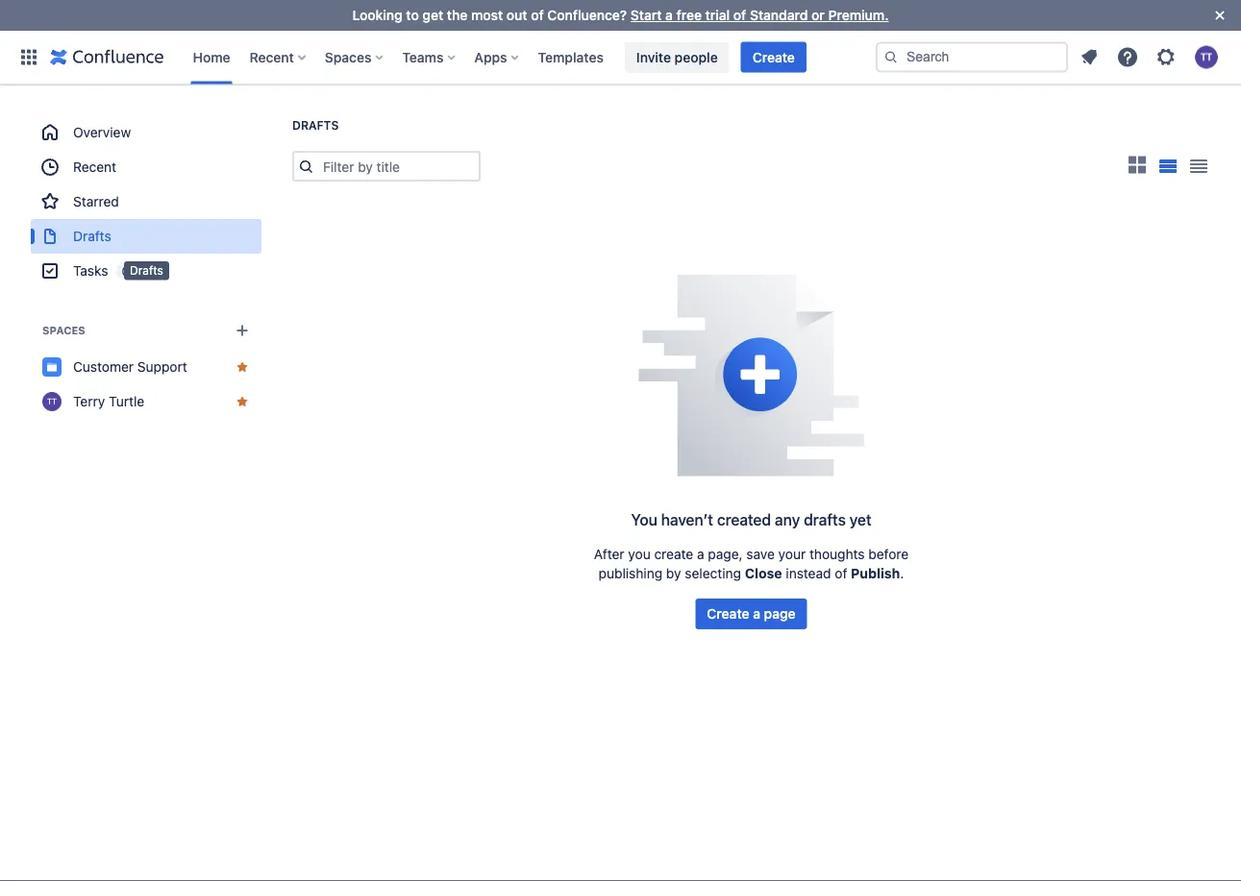 Task type: locate. For each thing, give the bounding box(es) containing it.
recent
[[250, 49, 294, 65], [73, 159, 116, 175]]

drafts down recent dropdown button
[[292, 119, 339, 132]]

thoughts
[[810, 547, 865, 563]]

after you create a page, save your thoughts before publishing by selecting
[[594, 547, 909, 582]]

0 vertical spatial spaces
[[325, 49, 372, 65]]

0 horizontal spatial spaces
[[42, 325, 85, 337]]

1 vertical spatial a
[[697, 547, 705, 563]]

terry
[[73, 394, 105, 410]]

0
[[122, 264, 129, 278]]

create down standard
[[753, 49, 795, 65]]

spaces down looking
[[325, 49, 372, 65]]

spaces up customer on the top left of the page
[[42, 325, 85, 337]]

you
[[628, 547, 651, 563]]

settings icon image
[[1155, 46, 1178, 69]]

you haven't created any drafts yet
[[631, 511, 872, 529]]

recent link
[[31, 150, 262, 185]]

to
[[406, 7, 419, 23]]

of right trial
[[734, 7, 747, 23]]

a
[[666, 7, 673, 23], [697, 547, 705, 563], [753, 606, 761, 622]]

1 vertical spatial recent
[[73, 159, 116, 175]]

drafts inside drafts link
[[73, 228, 111, 244]]

your
[[779, 547, 806, 563]]

drafts right 0
[[130, 264, 163, 277]]

0 horizontal spatial drafts
[[73, 228, 111, 244]]

1 horizontal spatial a
[[697, 547, 705, 563]]

0 horizontal spatial a
[[666, 7, 673, 23]]

create for create a page
[[707, 606, 750, 622]]

cards image
[[1126, 153, 1149, 176]]

create a space image
[[231, 319, 254, 342]]

of right out
[[531, 7, 544, 23]]

get
[[423, 7, 444, 23]]

Filter by title field
[[317, 153, 479, 180]]

start
[[631, 7, 662, 23]]

your profile and preferences image
[[1195, 46, 1219, 69]]

unstar this space image
[[235, 394, 250, 410]]

Search field
[[876, 42, 1068, 73]]

trial
[[706, 7, 730, 23]]

drafts
[[804, 511, 846, 529]]

most
[[471, 7, 503, 23]]

compact list image
[[1188, 155, 1211, 178]]

0 vertical spatial drafts
[[292, 119, 339, 132]]

customer support
[[73, 359, 187, 375]]

haven't
[[661, 511, 714, 529]]

a left 'free'
[[666, 7, 673, 23]]

1 horizontal spatial spaces
[[325, 49, 372, 65]]

turtle
[[109, 394, 144, 410]]

home link
[[187, 42, 236, 73]]

create down selecting
[[707, 606, 750, 622]]

banner
[[0, 30, 1242, 85]]

1 vertical spatial drafts
[[73, 228, 111, 244]]

before
[[869, 547, 909, 563]]

1 horizontal spatial of
[[734, 7, 747, 23]]

terry turtle link
[[31, 385, 262, 419]]

0 vertical spatial recent
[[250, 49, 294, 65]]

2 vertical spatial drafts
[[130, 264, 163, 277]]

invite people button
[[625, 42, 730, 73]]

drafts up tasks on the top left of the page
[[73, 228, 111, 244]]

1 horizontal spatial create
[[753, 49, 795, 65]]

group
[[31, 115, 262, 289]]

0 horizontal spatial of
[[531, 7, 544, 23]]

drafts
[[292, 119, 339, 132], [73, 228, 111, 244], [130, 264, 163, 277]]

1 vertical spatial create
[[707, 606, 750, 622]]

recent right the home
[[250, 49, 294, 65]]

publishing
[[599, 566, 663, 582]]

out
[[507, 7, 528, 23]]

of down thoughts
[[835, 566, 848, 582]]

a left page
[[753, 606, 761, 622]]

overview link
[[31, 115, 262, 150]]

page
[[764, 606, 796, 622]]

customer
[[73, 359, 134, 375]]

or
[[812, 7, 825, 23]]

1 horizontal spatial recent
[[250, 49, 294, 65]]

create a page link
[[696, 599, 807, 630]]

create a page
[[707, 606, 796, 622]]

the
[[447, 7, 468, 23]]

you
[[631, 511, 658, 529]]

confluence image
[[50, 46, 164, 69], [50, 46, 164, 69]]

templates link
[[532, 42, 610, 73]]

tasks
[[73, 263, 108, 279]]

terry turtle
[[73, 394, 144, 410]]

home
[[193, 49, 230, 65]]

2 horizontal spatial of
[[835, 566, 848, 582]]

create
[[753, 49, 795, 65], [707, 606, 750, 622]]

a up selecting
[[697, 547, 705, 563]]

of
[[531, 7, 544, 23], [734, 7, 747, 23], [835, 566, 848, 582]]

instead
[[786, 566, 831, 582]]

create for create
[[753, 49, 795, 65]]

looking to get the most out of confluence? start a free trial of standard or premium.
[[352, 7, 889, 23]]

group containing overview
[[31, 115, 262, 289]]

create inside global element
[[753, 49, 795, 65]]

recent up starred
[[73, 159, 116, 175]]

2 horizontal spatial drafts
[[292, 119, 339, 132]]

0 horizontal spatial create
[[707, 606, 750, 622]]

notification icon image
[[1078, 46, 1101, 69]]

after
[[594, 547, 625, 563]]

0 vertical spatial a
[[666, 7, 673, 23]]

premium.
[[829, 7, 889, 23]]

by
[[666, 566, 681, 582]]

2 vertical spatial a
[[753, 606, 761, 622]]

banner containing home
[[0, 30, 1242, 85]]

0 vertical spatial create
[[753, 49, 795, 65]]

start a free trial of standard or premium. link
[[631, 7, 889, 23]]

save
[[747, 547, 775, 563]]

starred link
[[31, 185, 262, 219]]

spaces
[[325, 49, 372, 65], [42, 325, 85, 337]]



Task type: describe. For each thing, give the bounding box(es) containing it.
recent inside dropdown button
[[250, 49, 294, 65]]

close image
[[1209, 4, 1232, 27]]

any
[[775, 511, 800, 529]]

recent button
[[244, 42, 313, 73]]

looking
[[352, 7, 403, 23]]

1 vertical spatial spaces
[[42, 325, 85, 337]]

standard
[[750, 7, 808, 23]]

overview
[[73, 125, 131, 140]]

teams
[[402, 49, 444, 65]]

search image
[[884, 50, 899, 65]]

teams button
[[397, 42, 463, 73]]

free
[[677, 7, 702, 23]]

a inside "after you create a page, save your thoughts before publishing by selecting"
[[697, 547, 705, 563]]

yet
[[850, 511, 872, 529]]

2 horizontal spatial a
[[753, 606, 761, 622]]

created
[[717, 511, 771, 529]]

close
[[745, 566, 782, 582]]

selecting
[[685, 566, 742, 582]]

publish
[[851, 566, 901, 582]]

close instead of publish .
[[745, 566, 904, 582]]

spaces button
[[319, 42, 391, 73]]

unstar this space image
[[235, 360, 250, 375]]

page,
[[708, 547, 743, 563]]

global element
[[12, 30, 872, 84]]

people
[[675, 49, 718, 65]]

customer support link
[[31, 350, 262, 385]]

starred
[[73, 194, 119, 210]]

invite
[[637, 49, 671, 65]]

confluence?
[[548, 7, 627, 23]]

list image
[[1159, 159, 1178, 173]]

support
[[137, 359, 187, 375]]

create link
[[741, 42, 807, 73]]

create
[[654, 547, 694, 563]]

templates
[[538, 49, 604, 65]]

spaces inside 'spaces' popup button
[[325, 49, 372, 65]]

apps button
[[469, 42, 527, 73]]

appswitcher icon image
[[17, 46, 40, 69]]

.
[[901, 566, 904, 582]]

help icon image
[[1117, 46, 1140, 69]]

1 horizontal spatial drafts
[[130, 264, 163, 277]]

drafts link
[[31, 219, 262, 254]]

apps
[[475, 49, 507, 65]]

0 horizontal spatial recent
[[73, 159, 116, 175]]

invite people
[[637, 49, 718, 65]]



Task type: vqa. For each thing, say whether or not it's contained in the screenshot.
Publish
yes



